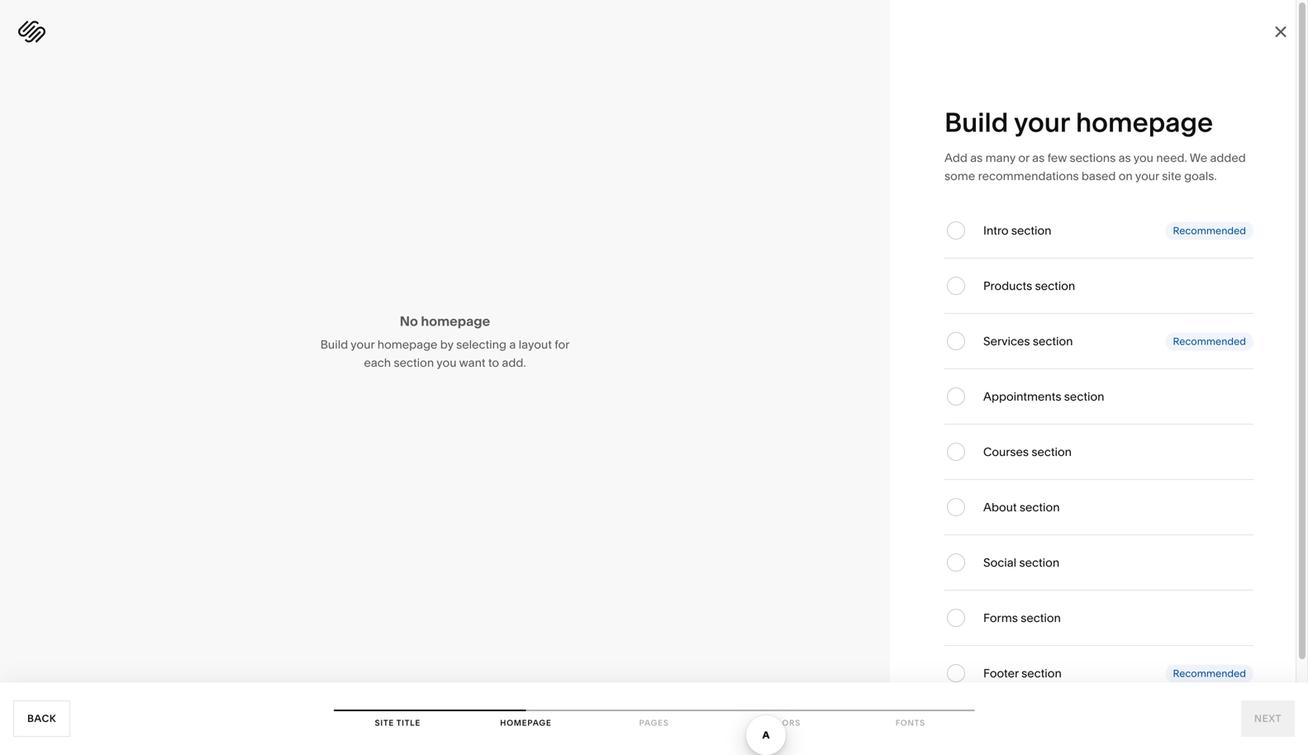 Task type: describe. For each thing, give the bounding box(es) containing it.
you inside no homepage build your homepage by selecting a layout for each section you want to add.
[[437, 356, 457, 370]]

2 as from the left
[[1032, 151, 1045, 165]]

no
[[400, 313, 418, 329]]

recommended for footer section
[[1173, 668, 1246, 680]]

site title
[[375, 718, 421, 728]]

fonts
[[895, 718, 925, 728]]

next button
[[1241, 701, 1295, 737]]

intro
[[983, 224, 1009, 238]]

social
[[983, 556, 1017, 570]]

recommended for services section
[[1173, 335, 1246, 347]]

section for services section
[[1033, 334, 1073, 348]]

by
[[440, 338, 453, 352]]

want
[[459, 356, 485, 370]]

or
[[1018, 151, 1029, 165]]

each
[[364, 356, 391, 370]]

some
[[944, 169, 975, 183]]

1 horizontal spatial build
[[944, 106, 1008, 138]]

to
[[488, 356, 499, 370]]

section for footer section
[[1021, 666, 1062, 680]]

colors
[[764, 718, 801, 728]]

recommendations
[[978, 169, 1079, 183]]

back button
[[13, 701, 70, 737]]

pages
[[639, 718, 669, 728]]

1 vertical spatial homepage
[[421, 313, 490, 329]]

need.
[[1156, 151, 1187, 165]]

a
[[509, 338, 516, 352]]

sections
[[1070, 151, 1116, 165]]

site
[[375, 718, 394, 728]]

footer section
[[983, 666, 1062, 680]]

forms
[[983, 611, 1018, 625]]

site
[[1162, 169, 1181, 183]]

we
[[1190, 151, 1207, 165]]

many
[[985, 151, 1016, 165]]

about
[[983, 500, 1017, 514]]

build inside no homepage build your homepage by selecting a layout for each section you want to add.
[[320, 338, 348, 352]]

footer
[[983, 666, 1019, 680]]

back
[[27, 713, 56, 725]]

add
[[944, 151, 968, 165]]

homepage
[[500, 718, 552, 728]]

intro section
[[983, 224, 1052, 238]]

3 as from the left
[[1119, 151, 1131, 165]]



Task type: locate. For each thing, give the bounding box(es) containing it.
section for forms section
[[1021, 611, 1061, 625]]

homepage up by
[[421, 313, 490, 329]]

0 horizontal spatial as
[[970, 151, 983, 165]]

no homepage build your homepage by selecting a layout for each section you want to add.
[[320, 313, 570, 370]]

you down by
[[437, 356, 457, 370]]

appointments
[[983, 390, 1061, 404]]

0 vertical spatial recommended
[[1173, 225, 1246, 237]]

recommended for intro section
[[1173, 225, 1246, 237]]

2 horizontal spatial your
[[1135, 169, 1159, 183]]

services
[[983, 334, 1030, 348]]

homepage up need. on the right of the page
[[1076, 106, 1213, 138]]

build
[[944, 106, 1008, 138], [320, 338, 348, 352]]

section for social section
[[1019, 556, 1060, 570]]

goals.
[[1184, 169, 1217, 183]]

you
[[1133, 151, 1154, 165], [437, 356, 457, 370]]

0 vertical spatial you
[[1133, 151, 1154, 165]]

section right social
[[1019, 556, 1060, 570]]

title
[[396, 718, 421, 728]]

products
[[983, 279, 1032, 293]]

as right add
[[970, 151, 983, 165]]

1 vertical spatial recommended
[[1173, 335, 1246, 347]]

added
[[1210, 151, 1246, 165]]

section right services at the right top
[[1033, 334, 1073, 348]]

appointments section
[[983, 390, 1104, 404]]

courses section
[[983, 445, 1072, 459]]

0 horizontal spatial you
[[437, 356, 457, 370]]

1 horizontal spatial you
[[1133, 151, 1154, 165]]

your up few
[[1014, 106, 1070, 138]]

your inside add as many or as few sections as you need. we added some recommendations based on your site goals.
[[1135, 169, 1159, 183]]

section right each
[[394, 356, 434, 370]]

0 vertical spatial build
[[944, 106, 1008, 138]]

1 vertical spatial you
[[437, 356, 457, 370]]

homepage down no
[[377, 338, 437, 352]]

2 vertical spatial your
[[351, 338, 375, 352]]

section for about section
[[1020, 500, 1060, 514]]

your right on
[[1135, 169, 1159, 183]]

1 vertical spatial your
[[1135, 169, 1159, 183]]

section right intro
[[1011, 224, 1052, 238]]

social section
[[983, 556, 1060, 570]]

1 vertical spatial build
[[320, 338, 348, 352]]

section inside no homepage build your homepage by selecting a layout for each section you want to add.
[[394, 356, 434, 370]]

0 horizontal spatial build
[[320, 338, 348, 352]]

section right about
[[1020, 500, 1060, 514]]

forms section
[[983, 611, 1061, 625]]

on
[[1119, 169, 1133, 183]]

homepage
[[1076, 106, 1213, 138], [421, 313, 490, 329], [377, 338, 437, 352]]

add as many or as few sections as you need. we added some recommendations based on your site goals.
[[944, 151, 1246, 183]]

section right forms
[[1021, 611, 1061, 625]]

section right footer
[[1021, 666, 1062, 680]]

section right courses
[[1032, 445, 1072, 459]]

for
[[555, 338, 570, 352]]

1 horizontal spatial as
[[1032, 151, 1045, 165]]

1 recommended from the top
[[1173, 225, 1246, 237]]

about section
[[983, 500, 1060, 514]]

build your homepage
[[944, 106, 1213, 138]]

selecting
[[456, 338, 507, 352]]

add.
[[502, 356, 526, 370]]

your inside no homepage build your homepage by selecting a layout for each section you want to add.
[[351, 338, 375, 352]]

3 recommended from the top
[[1173, 668, 1246, 680]]

1 horizontal spatial your
[[1014, 106, 1070, 138]]

0 vertical spatial homepage
[[1076, 106, 1213, 138]]

0 vertical spatial your
[[1014, 106, 1070, 138]]

your up each
[[351, 338, 375, 352]]

0 horizontal spatial your
[[351, 338, 375, 352]]

products section
[[983, 279, 1075, 293]]

2 recommended from the top
[[1173, 335, 1246, 347]]

section right products
[[1035, 279, 1075, 293]]

section for products section
[[1035, 279, 1075, 293]]

1 as from the left
[[970, 151, 983, 165]]

you left need. on the right of the page
[[1133, 151, 1154, 165]]

few
[[1047, 151, 1067, 165]]

recommended
[[1173, 225, 1246, 237], [1173, 335, 1246, 347], [1173, 668, 1246, 680]]

next
[[1254, 713, 1282, 725]]

section for appointments section
[[1064, 390, 1104, 404]]

courses
[[983, 445, 1029, 459]]

services section
[[983, 334, 1073, 348]]

section for courses section
[[1032, 445, 1072, 459]]

you inside add as many or as few sections as you need. we added some recommendations based on your site goals.
[[1133, 151, 1154, 165]]

as
[[970, 151, 983, 165], [1032, 151, 1045, 165], [1119, 151, 1131, 165]]

as up on
[[1119, 151, 1131, 165]]

as right or
[[1032, 151, 1045, 165]]

layout
[[519, 338, 552, 352]]

your
[[1014, 106, 1070, 138], [1135, 169, 1159, 183], [351, 338, 375, 352]]

based
[[1082, 169, 1116, 183]]

section
[[1011, 224, 1052, 238], [1035, 279, 1075, 293], [1033, 334, 1073, 348], [394, 356, 434, 370], [1064, 390, 1104, 404], [1032, 445, 1072, 459], [1020, 500, 1060, 514], [1019, 556, 1060, 570], [1021, 611, 1061, 625], [1021, 666, 1062, 680]]

2 vertical spatial recommended
[[1173, 668, 1246, 680]]

2 vertical spatial homepage
[[377, 338, 437, 352]]

2 horizontal spatial as
[[1119, 151, 1131, 165]]

section for intro section
[[1011, 224, 1052, 238]]

section right the appointments
[[1064, 390, 1104, 404]]



Task type: vqa. For each thing, say whether or not it's contained in the screenshot.
goals.
yes



